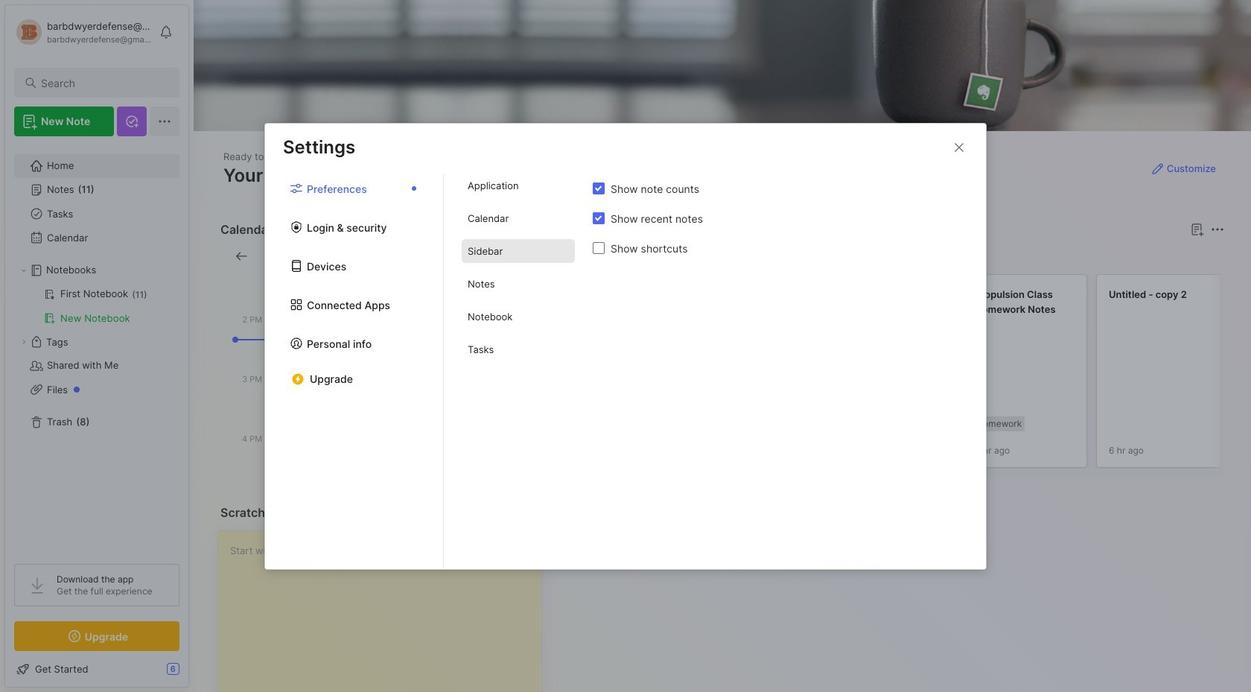 Task type: describe. For each thing, give the bounding box(es) containing it.
Start writing… text field
[[230, 531, 541, 692]]

Search text field
[[41, 76, 166, 90]]

none search field inside main element
[[41, 74, 166, 92]]

tree inside main element
[[5, 145, 189, 551]]

close image
[[951, 138, 969, 156]]



Task type: locate. For each thing, give the bounding box(es) containing it.
None search field
[[41, 74, 166, 92]]

group inside main element
[[14, 282, 179, 330]]

expand tags image
[[19, 338, 28, 347]]

tab
[[462, 174, 575, 197], [462, 206, 575, 230], [462, 239, 575, 263], [564, 247, 607, 265], [613, 247, 674, 265], [462, 272, 575, 296], [462, 305, 575, 329], [462, 338, 575, 361]]

expand notebooks image
[[19, 266, 28, 275]]

None checkbox
[[593, 183, 605, 194], [593, 212, 605, 224], [593, 242, 605, 254], [593, 183, 605, 194], [593, 212, 605, 224], [593, 242, 605, 254]]

tab list
[[265, 174, 444, 569], [444, 174, 593, 569], [564, 247, 1223, 265]]

row group
[[561, 274, 1252, 477]]

tree
[[5, 145, 189, 551]]

group
[[14, 282, 179, 330]]

main element
[[0, 0, 194, 692]]



Task type: vqa. For each thing, say whether or not it's contained in the screenshot.
Add
no



